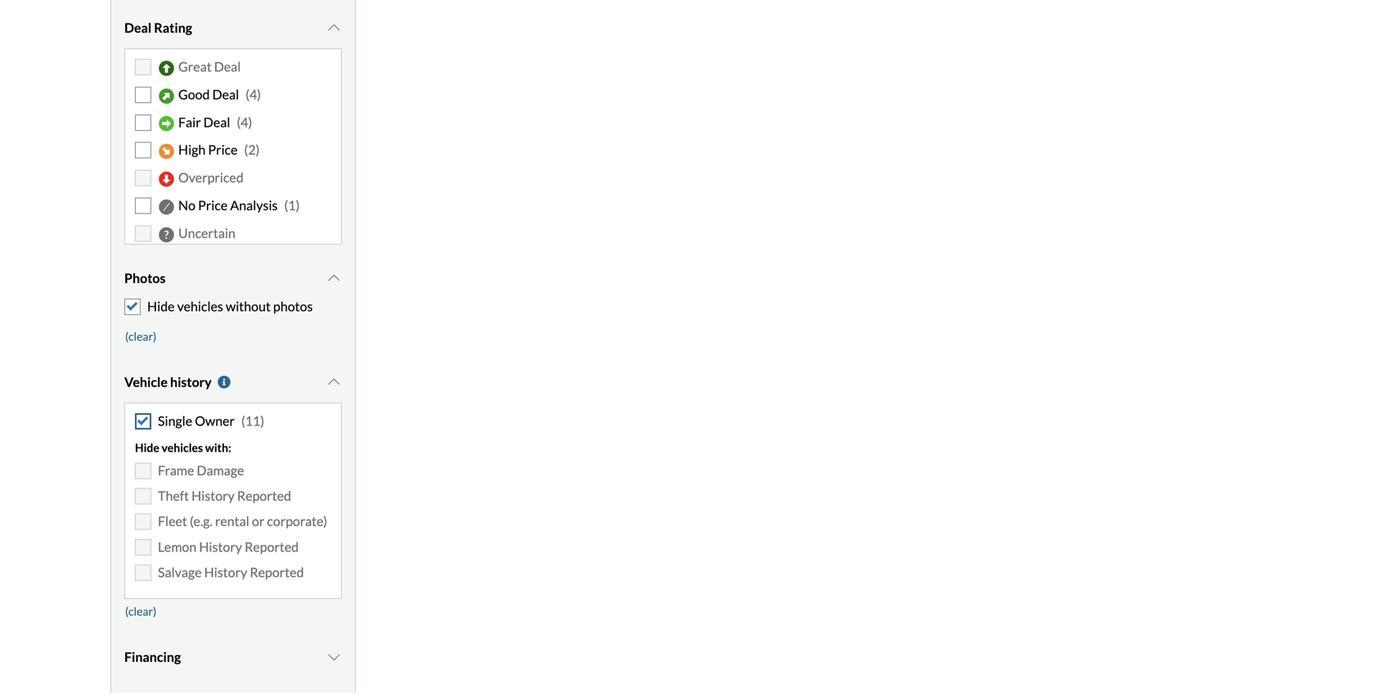Task type: locate. For each thing, give the bounding box(es) containing it.
deal inside dropdown button
[[124, 20, 152, 36]]

2 chevron down image from the top
[[326, 272, 342, 285]]

(clear) button for vehicle history dropdown button
[[124, 599, 157, 624]]

history for lemon
[[199, 539, 242, 555]]

price down fair deal (4)
[[208, 142, 238, 158]]

fleet
[[158, 513, 187, 529]]

theft
[[158, 488, 189, 504]]

(4) up fair deal (4)
[[246, 86, 261, 102]]

photos
[[124, 270, 166, 286]]

deal
[[124, 20, 152, 36], [214, 58, 241, 74], [212, 86, 239, 102], [204, 114, 230, 130]]

deal left the rating at the top left
[[124, 20, 152, 36]]

hide up frame
[[135, 441, 159, 454]]

chevron down image inside deal rating dropdown button
[[326, 21, 342, 34]]

1 vertical spatial hide
[[135, 441, 159, 454]]

(clear) up vehicle
[[125, 329, 157, 343]]

1 vertical spatial (4)
[[237, 114, 252, 130]]

vehicles
[[177, 298, 223, 314], [162, 441, 203, 454]]

1 vertical spatial price
[[198, 197, 228, 213]]

chevron down image for deal rating
[[326, 21, 342, 34]]

(4) up (2)
[[237, 114, 252, 130]]

financing button
[[124, 637, 342, 678]]

2 (clear) from the top
[[125, 604, 157, 618]]

0 vertical spatial history
[[192, 488, 235, 504]]

price right no
[[198, 197, 228, 213]]

1 (clear) from the top
[[125, 329, 157, 343]]

vehicles up frame
[[162, 441, 203, 454]]

1 vertical spatial (clear)
[[125, 604, 157, 618]]

0 vertical spatial price
[[208, 142, 238, 158]]

(clear) up the financing
[[125, 604, 157, 618]]

vehicle
[[124, 374, 168, 390]]

0 vertical spatial (clear)
[[125, 329, 157, 343]]

0 vertical spatial (clear) button
[[124, 324, 157, 349]]

1 vertical spatial reported
[[245, 539, 299, 555]]

2 vertical spatial reported
[[250, 564, 304, 580]]

reported for theft history reported
[[237, 488, 291, 504]]

1 vertical spatial history
[[199, 539, 242, 555]]

0 vertical spatial hide
[[147, 298, 175, 314]]

hide for hide vehicles with:
[[135, 441, 159, 454]]

3 chevron down image from the top
[[326, 376, 342, 389]]

0 vertical spatial reported
[[237, 488, 291, 504]]

corporate)
[[267, 513, 327, 529]]

(4)
[[246, 86, 261, 102], [237, 114, 252, 130]]

2 vertical spatial history
[[204, 564, 247, 580]]

hide down photos
[[147, 298, 175, 314]]

vehicles left without
[[177, 298, 223, 314]]

deal up fair deal (4)
[[212, 86, 239, 102]]

1 chevron down image from the top
[[326, 21, 342, 34]]

(clear) button
[[124, 324, 157, 349], [124, 599, 157, 624]]

0 vertical spatial (4)
[[246, 86, 261, 102]]

high
[[178, 142, 206, 158]]

single
[[158, 413, 192, 429]]

history for salvage
[[204, 564, 247, 580]]

reported
[[237, 488, 291, 504], [245, 539, 299, 555], [250, 564, 304, 580]]

2 (clear) button from the top
[[124, 599, 157, 624]]

hide
[[147, 298, 175, 314], [135, 441, 159, 454]]

(clear) button up the financing
[[124, 599, 157, 624]]

history up salvage history reported
[[199, 539, 242, 555]]

hide vehicles without photos
[[147, 298, 313, 314]]

0 vertical spatial vehicles
[[177, 298, 223, 314]]

chevron down image
[[326, 21, 342, 34], [326, 272, 342, 285], [326, 376, 342, 389], [326, 651, 342, 664]]

frame
[[158, 462, 194, 478]]

with:
[[205, 441, 231, 454]]

deal right fair
[[204, 114, 230, 130]]

good
[[178, 86, 210, 102]]

(clear)
[[125, 329, 157, 343], [125, 604, 157, 618]]

price for no
[[198, 197, 228, 213]]

(clear) button up vehicle
[[124, 324, 157, 349]]

chevron down image inside photos dropdown button
[[326, 272, 342, 285]]

history down damage
[[192, 488, 235, 504]]

(clear) for (clear) button associated with vehicle history dropdown button
[[125, 604, 157, 618]]

price
[[208, 142, 238, 158], [198, 197, 228, 213]]

deal for good
[[212, 86, 239, 102]]

(1)
[[284, 197, 300, 213]]

1 vertical spatial (clear) button
[[124, 599, 157, 624]]

deal up good deal (4)
[[214, 58, 241, 74]]

damage
[[197, 462, 244, 478]]

chevron down image inside financing dropdown button
[[326, 651, 342, 664]]

history
[[192, 488, 235, 504], [199, 539, 242, 555], [204, 564, 247, 580]]

4 chevron down image from the top
[[326, 651, 342, 664]]

history for theft
[[192, 488, 235, 504]]

high price (2)
[[178, 142, 260, 158]]

(4) for good deal (4)
[[246, 86, 261, 102]]

vehicle history button
[[124, 362, 342, 403]]

theft history reported
[[158, 488, 291, 504]]

1 (clear) button from the top
[[124, 324, 157, 349]]

1 vertical spatial vehicles
[[162, 441, 203, 454]]

history down lemon history reported
[[204, 564, 247, 580]]

lemon history reported
[[158, 539, 299, 555]]



Task type: describe. For each thing, give the bounding box(es) containing it.
reported for salvage history reported
[[250, 564, 304, 580]]

vehicles for with:
[[162, 441, 203, 454]]

overpriced
[[178, 170, 244, 186]]

vehicle history
[[124, 374, 212, 390]]

financing
[[124, 649, 181, 665]]

analysis
[[230, 197, 278, 213]]

fleet (e.g. rental or corporate)
[[158, 513, 327, 529]]

chevron down image for financing
[[326, 651, 342, 664]]

great deal
[[178, 58, 241, 74]]

(clear) for photos dropdown button (clear) button
[[125, 329, 157, 343]]

price for high
[[208, 142, 238, 158]]

history
[[170, 374, 212, 390]]

(clear) button for photos dropdown button
[[124, 324, 157, 349]]

(2)
[[244, 142, 260, 158]]

deal for fair
[[204, 114, 230, 130]]

without
[[226, 298, 271, 314]]

photos button
[[124, 258, 342, 299]]

hide vehicles with:
[[135, 441, 231, 454]]

deal rating button
[[124, 7, 342, 48]]

fair deal (4)
[[178, 114, 252, 130]]

salvage
[[158, 564, 202, 580]]

(e.g.
[[190, 513, 213, 529]]

info circle image
[[216, 376, 232, 389]]

(4) for fair deal (4)
[[237, 114, 252, 130]]

salvage history reported
[[158, 564, 304, 580]]

chevron down image inside vehicle history dropdown button
[[326, 376, 342, 389]]

good deal (4)
[[178, 86, 261, 102]]

uncertain
[[178, 225, 236, 241]]

rating
[[154, 20, 192, 36]]

deal rating
[[124, 20, 192, 36]]

single owner (11)
[[158, 413, 264, 429]]

vehicles for without
[[177, 298, 223, 314]]

photos
[[273, 298, 313, 314]]

no
[[178, 197, 196, 213]]

lemon
[[158, 539, 197, 555]]

owner
[[195, 413, 235, 429]]

chevron down image for photos
[[326, 272, 342, 285]]

great
[[178, 58, 212, 74]]

rental
[[215, 513, 250, 529]]

(11)
[[241, 413, 264, 429]]

or
[[252, 513, 265, 529]]

reported for lemon history reported
[[245, 539, 299, 555]]

fair
[[178, 114, 201, 130]]

hide for hide vehicles without photos
[[147, 298, 175, 314]]

deal for great
[[214, 58, 241, 74]]

frame damage
[[158, 462, 244, 478]]

no price analysis (1)
[[178, 197, 300, 213]]



Task type: vqa. For each thing, say whether or not it's contained in the screenshot.
Show
no



